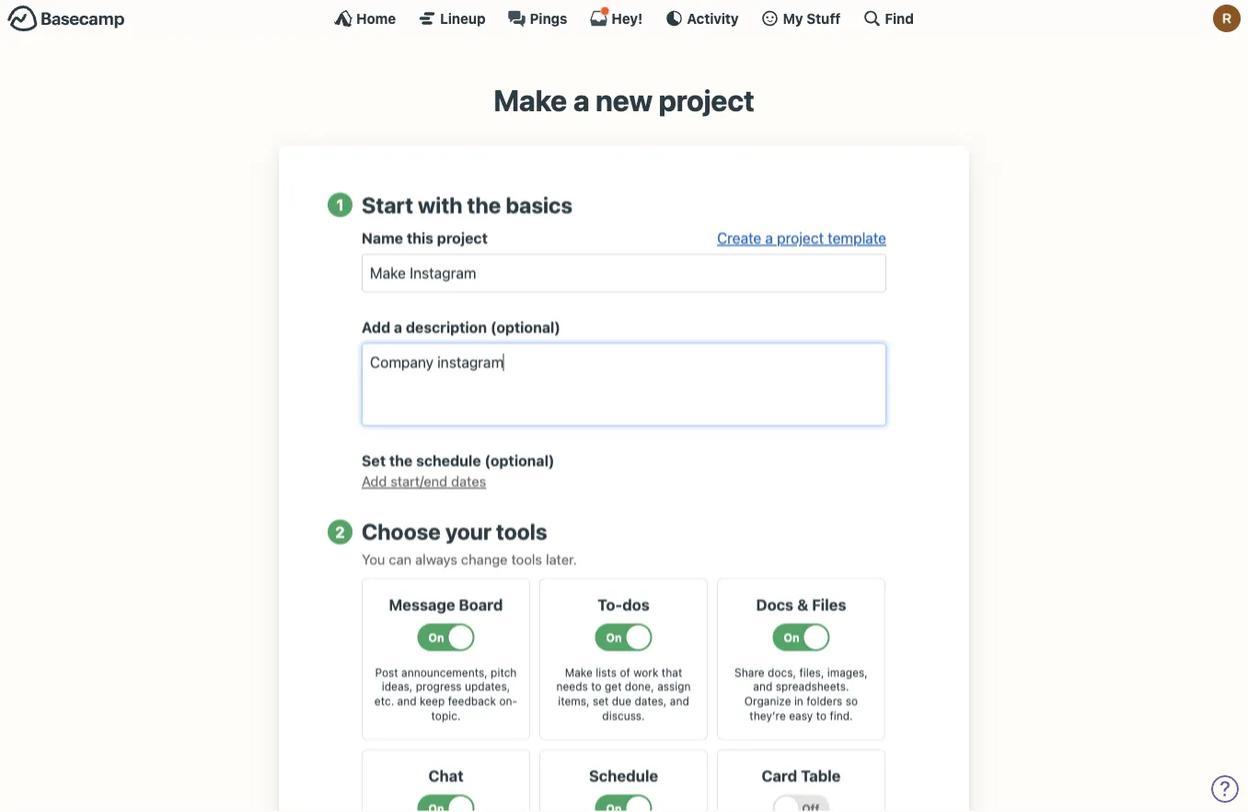 Task type: locate. For each thing, give the bounding box(es) containing it.
to up set
[[591, 681, 602, 694]]

your
[[445, 519, 492, 545]]

0 vertical spatial a
[[573, 83, 590, 118]]

to-dos
[[598, 596, 650, 614]]

0 vertical spatial to
[[591, 681, 602, 694]]

change
[[461, 552, 508, 568]]

1 vertical spatial (optional)
[[485, 453, 555, 470]]

make
[[494, 83, 567, 118], [565, 666, 593, 679]]

etc.
[[375, 695, 394, 708]]

dates
[[451, 474, 486, 490]]

a
[[573, 83, 590, 118], [765, 230, 773, 247], [394, 319, 402, 337]]

(optional)
[[491, 319, 561, 337], [485, 453, 555, 470]]

post announcements, pitch ideas, progress updates, etc. and keep feedback on- topic.
[[375, 666, 517, 722]]

the
[[467, 192, 501, 218], [389, 453, 413, 470]]

post
[[375, 666, 398, 679]]

docs & files
[[756, 596, 846, 614]]

0 horizontal spatial to
[[591, 681, 602, 694]]

and down ideas,
[[397, 695, 417, 708]]

Name this project text field
[[362, 254, 887, 293]]

the right with
[[467, 192, 501, 218]]

1 horizontal spatial and
[[670, 695, 689, 708]]

files
[[812, 596, 846, 614]]

organize
[[745, 695, 791, 708]]

a right create
[[765, 230, 773, 247]]

basics
[[506, 192, 573, 218]]

pings
[[530, 10, 567, 26]]

set the schedule (optional) add start/end dates
[[362, 453, 555, 490]]

work
[[634, 666, 659, 679]]

create a project template
[[717, 230, 887, 247]]

find
[[885, 10, 914, 26]]

and down assign
[[670, 695, 689, 708]]

1 vertical spatial make
[[565, 666, 593, 679]]

of
[[620, 666, 630, 679]]

1 vertical spatial a
[[765, 230, 773, 247]]

main element
[[0, 0, 1248, 36]]

tools up change
[[496, 519, 547, 545]]

images,
[[827, 666, 868, 679]]

keep
[[420, 695, 445, 708]]

add a description (optional)
[[362, 319, 561, 337]]

make down the pings popup button
[[494, 83, 567, 118]]

activity link
[[665, 9, 739, 28]]

a for new
[[573, 83, 590, 118]]

so
[[846, 695, 858, 708]]

0 vertical spatial (optional)
[[491, 319, 561, 337]]

0 horizontal spatial a
[[394, 319, 402, 337]]

1 horizontal spatial the
[[467, 192, 501, 218]]

card
[[762, 768, 797, 786]]

template
[[828, 230, 887, 247]]

make inside "make lists of work that needs to get done, assign items, set due dates, and discuss."
[[565, 666, 593, 679]]

hey!
[[612, 10, 643, 26]]

1 horizontal spatial a
[[573, 83, 590, 118]]

discuss.
[[602, 710, 645, 722]]

card table
[[762, 768, 841, 786]]

message board
[[389, 596, 503, 614]]

project down activity link at the top of the page
[[659, 83, 755, 118]]

that
[[662, 666, 682, 679]]

2 vertical spatial a
[[394, 319, 402, 337]]

(optional) up dates
[[485, 453, 555, 470]]

2 add from the top
[[362, 474, 387, 490]]

make up needs on the bottom left of the page
[[565, 666, 593, 679]]

tools
[[496, 519, 547, 545], [511, 552, 542, 568]]

to
[[591, 681, 602, 694], [816, 710, 827, 722]]

1 vertical spatial to
[[816, 710, 827, 722]]

0 horizontal spatial the
[[389, 453, 413, 470]]

and up organize
[[753, 681, 773, 694]]

1 horizontal spatial to
[[816, 710, 827, 722]]

0 vertical spatial add
[[362, 319, 390, 337]]

my stuff
[[783, 10, 841, 26]]

0 horizontal spatial and
[[397, 695, 417, 708]]

add left "description"
[[362, 319, 390, 337]]

&
[[797, 596, 808, 614]]

a left new
[[573, 83, 590, 118]]

0 vertical spatial make
[[494, 83, 567, 118]]

start with the basics
[[362, 192, 573, 218]]

project
[[659, 83, 755, 118], [437, 230, 488, 247], [777, 230, 824, 247]]

project down the start with the basics
[[437, 230, 488, 247]]

and inside share docs, files, images, and spreadsheets. organize in folders so they're easy to find.
[[753, 681, 773, 694]]

feedback
[[448, 695, 496, 708]]

project left template
[[777, 230, 824, 247]]

needs
[[556, 681, 588, 694]]

1 vertical spatial tools
[[511, 552, 542, 568]]

the inside set the schedule (optional) add start/end dates
[[389, 453, 413, 470]]

add down "set" at the bottom left of page
[[362, 474, 387, 490]]

activity
[[687, 10, 739, 26]]

create
[[717, 230, 762, 247]]

spreadsheets.
[[776, 681, 849, 694]]

2 horizontal spatial and
[[753, 681, 773, 694]]

share docs, files, images, and spreadsheets. organize in folders so they're easy to find.
[[735, 666, 868, 722]]

items,
[[558, 695, 590, 708]]

set
[[593, 695, 609, 708]]

0 horizontal spatial project
[[437, 230, 488, 247]]

to down folders
[[816, 710, 827, 722]]

(optional) right "description"
[[491, 319, 561, 337]]

done,
[[625, 681, 654, 694]]

you
[[362, 552, 385, 568]]

message
[[389, 596, 455, 614]]

progress
[[416, 681, 462, 694]]

and
[[753, 681, 773, 694], [397, 695, 417, 708], [670, 695, 689, 708]]

dates,
[[635, 695, 667, 708]]

the right "set" at the bottom left of page
[[389, 453, 413, 470]]

tools left later.
[[511, 552, 542, 568]]

2 horizontal spatial project
[[777, 230, 824, 247]]

1 vertical spatial the
[[389, 453, 413, 470]]

start
[[362, 192, 413, 218]]

a left "description"
[[394, 319, 402, 337]]

(optional) inside set the schedule (optional) add start/end dates
[[485, 453, 555, 470]]

2 horizontal spatial a
[[765, 230, 773, 247]]

1 vertical spatial add
[[362, 474, 387, 490]]



Task type: vqa. For each thing, say whether or not it's contained in the screenshot.
Lineup 'link'
yes



Task type: describe. For each thing, give the bounding box(es) containing it.
1 add from the top
[[362, 319, 390, 337]]

docs,
[[768, 666, 796, 679]]

table
[[801, 768, 841, 786]]

set
[[362, 453, 386, 470]]

create a project template link
[[717, 230, 887, 247]]

Add a description (optional) text field
[[362, 344, 887, 426]]

home
[[356, 10, 396, 26]]

add inside set the schedule (optional) add start/end dates
[[362, 474, 387, 490]]

they're
[[750, 710, 786, 722]]

dos
[[622, 596, 650, 614]]

stuff
[[807, 10, 841, 26]]

a for project
[[765, 230, 773, 247]]

on-
[[499, 695, 517, 708]]

hey! button
[[590, 6, 643, 28]]

and inside post announcements, pitch ideas, progress updates, etc. and keep feedback on- topic.
[[397, 695, 417, 708]]

1 horizontal spatial project
[[659, 83, 755, 118]]

in
[[794, 695, 804, 708]]

name
[[362, 230, 403, 247]]

add start/end dates link
[[362, 474, 486, 490]]

schedule
[[416, 453, 481, 470]]

announcements,
[[401, 666, 488, 679]]

switch accounts image
[[7, 5, 125, 33]]

get
[[605, 681, 622, 694]]

board
[[459, 596, 503, 614]]

my
[[783, 10, 803, 26]]

ruby image
[[1213, 5, 1241, 32]]

lists
[[596, 666, 617, 679]]

assign
[[657, 681, 691, 694]]

updates,
[[465, 681, 510, 694]]

due
[[612, 695, 632, 708]]

description
[[406, 319, 487, 337]]

topic.
[[431, 710, 461, 722]]

this
[[407, 230, 434, 247]]

lineup
[[440, 10, 486, 26]]

with
[[418, 192, 463, 218]]

and inside "make lists of work that needs to get done, assign items, set due dates, and discuss."
[[670, 695, 689, 708]]

a for description
[[394, 319, 402, 337]]

new
[[596, 83, 653, 118]]

my stuff button
[[761, 9, 841, 28]]

lineup link
[[418, 9, 486, 28]]

ideas,
[[382, 681, 413, 694]]

project for create a project template
[[777, 230, 824, 247]]

pings button
[[508, 9, 567, 28]]

share
[[735, 666, 765, 679]]

find button
[[863, 9, 914, 28]]

2
[[335, 523, 345, 541]]

project for name this project
[[437, 230, 488, 247]]

schedule
[[589, 768, 658, 786]]

pitch
[[491, 666, 517, 679]]

choose your tools
[[362, 519, 547, 545]]

later.
[[546, 552, 577, 568]]

docs
[[756, 596, 794, 614]]

make for make a new project
[[494, 83, 567, 118]]

folders
[[807, 695, 843, 708]]

you can always change tools later.
[[362, 552, 577, 568]]

0 vertical spatial the
[[467, 192, 501, 218]]

can
[[389, 552, 412, 568]]

make lists of work that needs to get done, assign items, set due dates, and discuss.
[[556, 666, 691, 722]]

start/end
[[391, 474, 448, 490]]

(optional) for add a description (optional)
[[491, 319, 561, 337]]

chat
[[428, 768, 464, 786]]

find.
[[830, 710, 853, 722]]

make for make lists of work that needs to get done, assign items, set due dates, and discuss.
[[565, 666, 593, 679]]

files,
[[799, 666, 824, 679]]

0 vertical spatial tools
[[496, 519, 547, 545]]

to-
[[598, 596, 622, 614]]

choose
[[362, 519, 441, 545]]

to inside "make lists of work that needs to get done, assign items, set due dates, and discuss."
[[591, 681, 602, 694]]

to inside share docs, files, images, and spreadsheets. organize in folders so they're easy to find.
[[816, 710, 827, 722]]

always
[[415, 552, 458, 568]]

(optional) for set the schedule (optional) add start/end dates
[[485, 453, 555, 470]]

name this project
[[362, 230, 488, 247]]

1
[[336, 196, 344, 214]]

home link
[[334, 9, 396, 28]]

easy
[[789, 710, 813, 722]]

make a new project
[[494, 83, 755, 118]]



